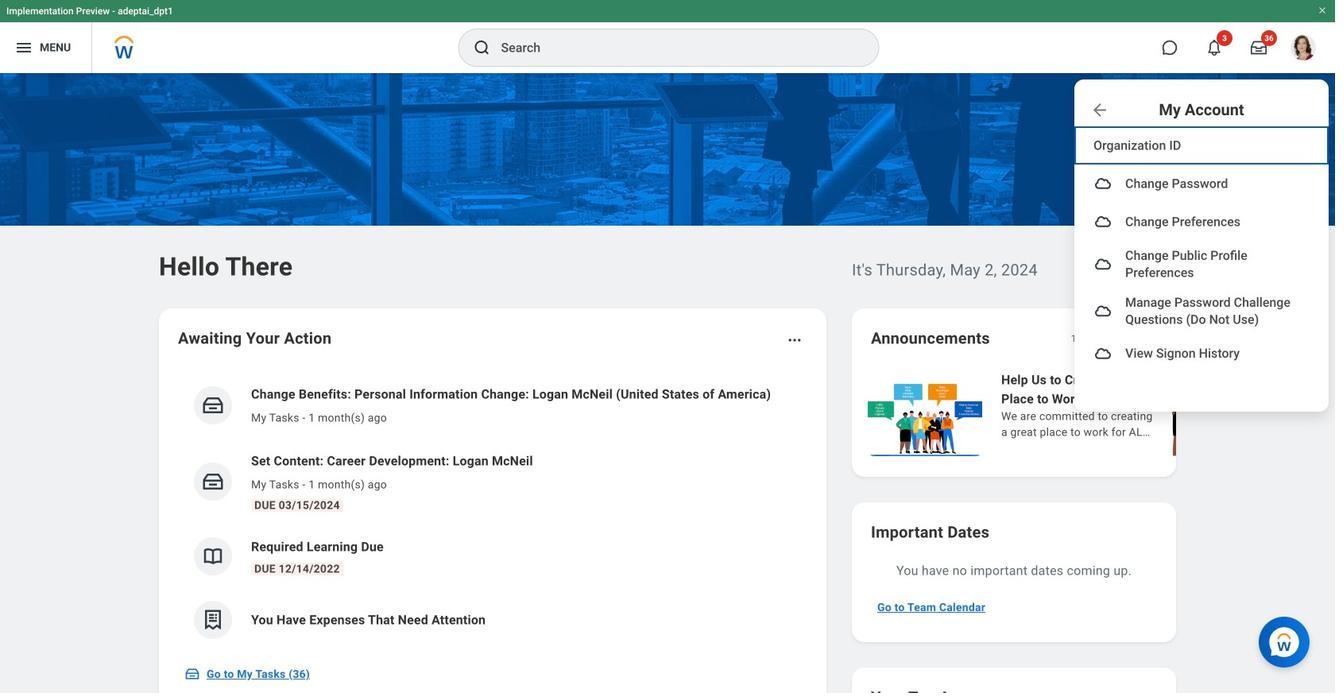 Task type: describe. For each thing, give the bounding box(es) containing it.
logan mcneil image
[[1291, 35, 1316, 60]]

book open image
[[201, 545, 225, 568]]

3 avatar image from the top
[[1094, 255, 1113, 274]]

2 menu item from the top
[[1075, 203, 1329, 241]]

1 horizontal spatial inbox image
[[201, 470, 225, 494]]

1 horizontal spatial list
[[865, 369, 1335, 458]]

4 menu item from the top
[[1075, 288, 1329, 334]]

chevron left small image
[[1108, 331, 1124, 347]]

notifications large image
[[1207, 40, 1223, 56]]

Search Workday  search field
[[501, 30, 846, 65]]



Task type: vqa. For each thing, say whether or not it's contained in the screenshot.
the justify IMAGE
yes



Task type: locate. For each thing, give the bounding box(es) containing it.
1 vertical spatial inbox image
[[184, 666, 200, 682]]

0 horizontal spatial list
[[178, 372, 808, 652]]

0 vertical spatial inbox image
[[201, 470, 225, 494]]

4 avatar image from the top
[[1094, 302, 1113, 321]]

justify image
[[14, 38, 33, 57]]

inbox large image
[[1251, 40, 1267, 56]]

3 menu item from the top
[[1075, 241, 1329, 288]]

banner
[[0, 0, 1335, 412]]

menu item
[[1075, 165, 1329, 203], [1075, 203, 1329, 241], [1075, 241, 1329, 288], [1075, 288, 1329, 334], [1075, 334, 1329, 373]]

inbox image
[[201, 470, 225, 494], [184, 666, 200, 682]]

list
[[865, 369, 1335, 458], [178, 372, 808, 652]]

close environment banner image
[[1318, 6, 1328, 15]]

search image
[[473, 38, 492, 57]]

status
[[1071, 332, 1097, 345]]

1 avatar image from the top
[[1094, 174, 1113, 193]]

0 horizontal spatial inbox image
[[184, 666, 200, 682]]

main content
[[0, 73, 1335, 693]]

chevron right small image
[[1137, 331, 1153, 347]]

avatar image
[[1094, 174, 1113, 193], [1094, 212, 1113, 231], [1094, 255, 1113, 274], [1094, 302, 1113, 321], [1094, 344, 1113, 363]]

back image
[[1091, 101, 1110, 120]]

5 avatar image from the top
[[1094, 344, 1113, 363]]

inbox image
[[201, 393, 225, 417]]

menu
[[1075, 122, 1329, 377]]

1 menu item from the top
[[1075, 165, 1329, 203]]

related actions image
[[787, 332, 803, 348]]

dashboard expenses image
[[201, 608, 225, 632]]

2 avatar image from the top
[[1094, 212, 1113, 231]]

5 menu item from the top
[[1075, 334, 1329, 373]]



